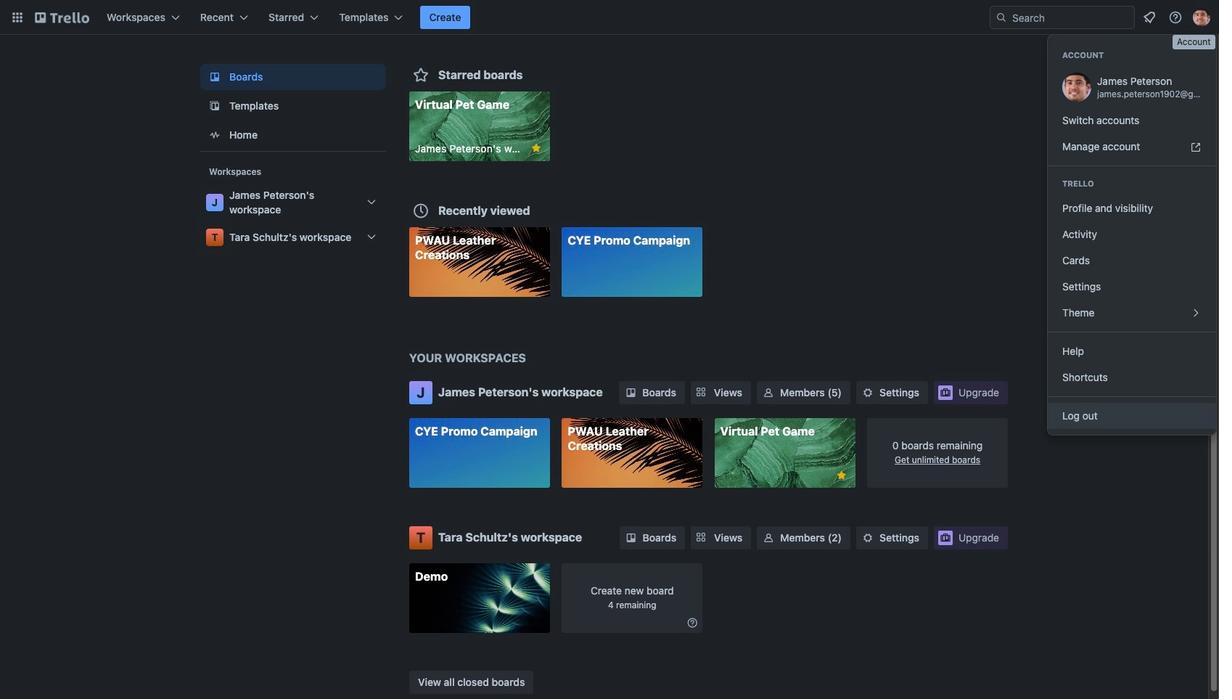 Task type: describe. For each thing, give the bounding box(es) containing it.
Search field
[[990, 6, 1136, 29]]

open information menu image
[[1169, 10, 1184, 25]]

search image
[[996, 12, 1008, 23]]

0 horizontal spatial james peterson (jamespeterson93) image
[[1063, 73, 1092, 102]]

home image
[[206, 126, 224, 144]]

board image
[[206, 68, 224, 86]]

1 horizontal spatial james peterson (jamespeterson93) image
[[1194, 9, 1211, 26]]



Task type: locate. For each thing, give the bounding box(es) containing it.
1 vertical spatial james peterson (jamespeterson93) image
[[1063, 73, 1092, 102]]

james peterson (jamespeterson93) image right open information menu image
[[1194, 9, 1211, 26]]

0 vertical spatial james peterson (jamespeterson93) image
[[1194, 9, 1211, 26]]

back to home image
[[35, 6, 89, 29]]

sm image
[[762, 386, 776, 400], [861, 386, 876, 400], [762, 530, 776, 545]]

click to unstar this board. it will be removed from your starred list. image
[[836, 469, 849, 482]]

primary element
[[0, 0, 1220, 35]]

james peterson (jamespeterson93) image down the search 'field'
[[1063, 73, 1092, 102]]

template board image
[[206, 97, 224, 115]]

sm image
[[624, 386, 639, 400], [624, 530, 639, 545], [861, 530, 876, 545], [686, 615, 700, 630]]

click to unstar this board. it will be removed from your starred list. image
[[530, 142, 543, 155]]

tooltip
[[1173, 35, 1216, 49]]

0 notifications image
[[1142, 9, 1159, 26]]

james peterson (jamespeterson93) image
[[1194, 9, 1211, 26], [1063, 73, 1092, 102]]



Task type: vqa. For each thing, say whether or not it's contained in the screenshot.
the rightmost JAMES PETERSON (JAMESPETERSON93) image
yes



